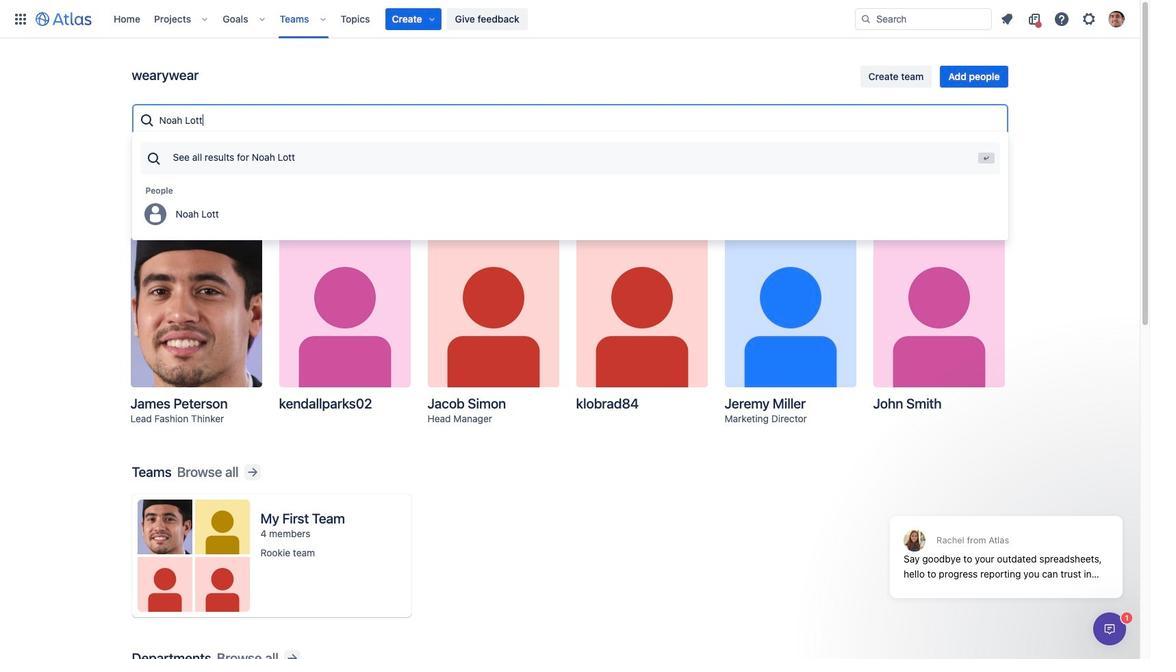 Task type: locate. For each thing, give the bounding box(es) containing it.
1 vertical spatial dialog
[[1094, 613, 1127, 646]]

banner
[[0, 0, 1141, 38]]

account image
[[1109, 11, 1125, 27]]

None search field
[[856, 8, 993, 30]]

search image
[[861, 13, 872, 24]]

switch to... image
[[12, 11, 29, 27]]

Search for people and teams field
[[155, 108, 1002, 133]]

0 vertical spatial dialog
[[884, 483, 1130, 609]]

dialog
[[884, 483, 1130, 609], [1094, 613, 1127, 646]]

browse all image
[[244, 464, 261, 481]]



Task type: vqa. For each thing, say whether or not it's contained in the screenshot.
Add follower icon
no



Task type: describe. For each thing, give the bounding box(es) containing it.
top element
[[8, 0, 856, 38]]

see all results image
[[146, 151, 162, 167]]

Search field
[[856, 8, 993, 30]]

notifications image
[[999, 11, 1016, 27]]

settings image
[[1082, 11, 1098, 27]]

help image
[[1054, 11, 1071, 27]]

search for people and teams image
[[139, 112, 155, 129]]

browse all image
[[284, 651, 300, 660]]



